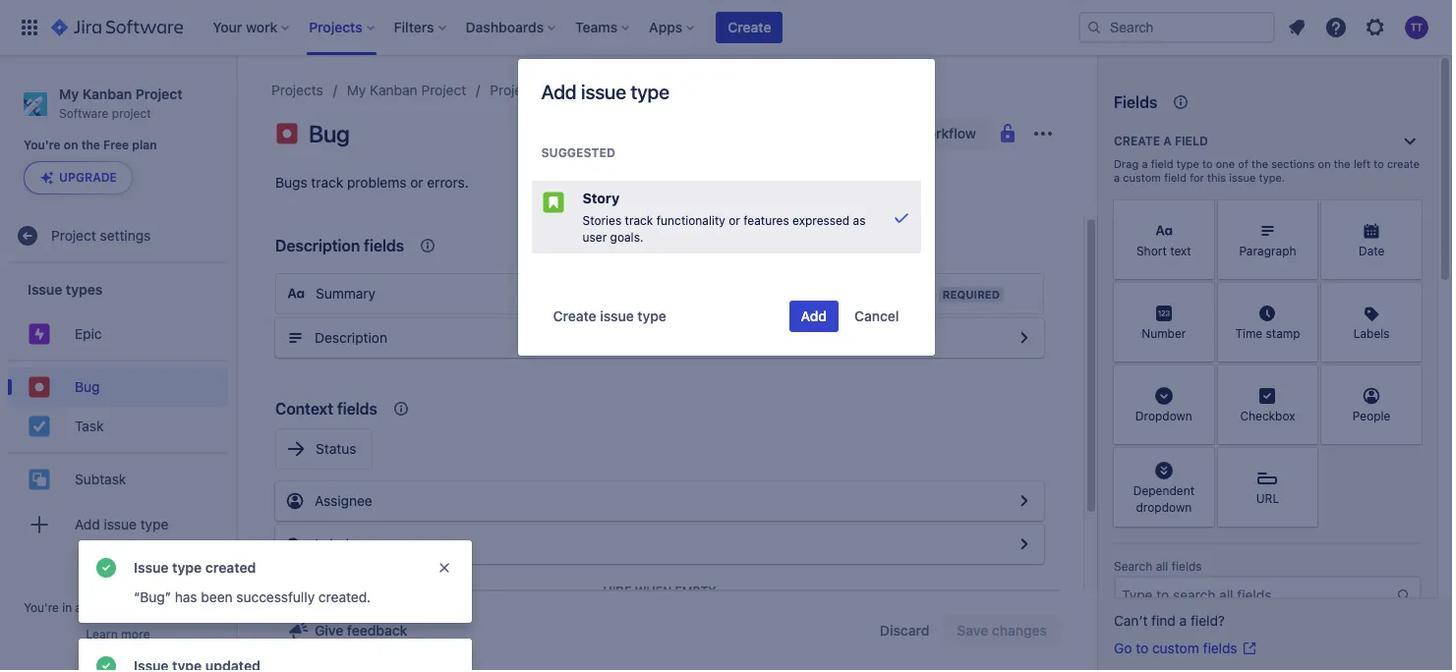 Task type: vqa. For each thing, say whether or not it's contained in the screenshot.
Settings image
no



Task type: describe. For each thing, give the bounding box(es) containing it.
software
[[59, 106, 109, 121]]

has
[[175, 589, 197, 606]]

1 vertical spatial project settings link
[[8, 217, 228, 256]]

assignee button
[[275, 482, 1044, 521]]

create a field
[[1114, 134, 1208, 148]]

suggested
[[541, 146, 615, 160]]

url
[[1256, 492, 1279, 507]]

my kanban project software project
[[59, 86, 182, 121]]

add issue type dialog
[[518, 59, 935, 356]]

short text
[[1137, 244, 1191, 259]]

1 horizontal spatial to
[[1203, 157, 1213, 170]]

text
[[1170, 244, 1191, 259]]

1 horizontal spatial issue
[[134, 559, 169, 576]]

this
[[1207, 171, 1226, 184]]

more
[[121, 627, 150, 642]]

labels button
[[275, 525, 1044, 564]]

for
[[1190, 171, 1204, 184]]

on inside drag a field type to one of the sections on the left to create a custom field for this issue type.
[[1318, 157, 1331, 170]]

of
[[1238, 157, 1249, 170]]

projects
[[271, 82, 323, 98]]

subtask
[[75, 471, 126, 488]]

description button
[[275, 319, 1044, 358]]

description fields
[[275, 237, 404, 255]]

stamp
[[1266, 327, 1300, 342]]

types for group containing issue types
[[66, 281, 103, 298]]

dependent
[[1133, 484, 1195, 498]]

go
[[1114, 640, 1132, 657]]

create for create issue type
[[553, 308, 596, 325]]

add inside button
[[75, 516, 100, 533]]

0 vertical spatial track
[[311, 174, 343, 191]]

2 horizontal spatial issue
[[613, 82, 646, 98]]

create for create a field
[[1114, 134, 1160, 148]]

"bug" has been successfully created.
[[134, 589, 371, 606]]

dropdown
[[1135, 409, 1193, 424]]

context
[[275, 400, 333, 418]]

go to custom fields
[[1114, 640, 1238, 657]]

search image
[[1086, 20, 1102, 35]]

edit workflow button
[[857, 118, 988, 149]]

errors.
[[427, 174, 469, 191]]

people
[[1353, 409, 1391, 424]]

0 horizontal spatial or
[[410, 174, 423, 191]]

status
[[316, 440, 356, 457]]

give
[[315, 622, 343, 639]]

Search field
[[1079, 12, 1275, 43]]

managed
[[118, 601, 170, 616]]

my kanban project link
[[347, 79, 466, 102]]

custom inside 'go to custom fields' link
[[1152, 640, 1199, 657]]

open field configuration image for summary
[[1013, 326, 1036, 350]]

project down primary element
[[490, 82, 535, 98]]

created
[[205, 559, 256, 576]]

give feedback
[[315, 622, 407, 639]]

go to custom fields link
[[1114, 639, 1257, 659]]

plan
[[132, 138, 157, 153]]

2 horizontal spatial the
[[1334, 157, 1351, 170]]

"bug"
[[134, 589, 171, 606]]

can't
[[1114, 613, 1148, 629]]

search all fields
[[1114, 559, 1202, 574]]

cancel button
[[843, 301, 911, 333]]

group containing bug
[[8, 360, 228, 453]]

1 vertical spatial issue
[[28, 281, 62, 298]]

create button
[[716, 12, 783, 43]]

learn
[[86, 627, 118, 642]]

upgrade
[[59, 170, 117, 185]]

edit
[[888, 125, 914, 142]]

issue types for issue types link
[[613, 82, 685, 98]]

successfully
[[236, 589, 315, 606]]

story stories track functionality or features expressed as user goals.
[[583, 190, 866, 245]]

a right find on the bottom right of the page
[[1180, 613, 1187, 629]]

assignee
[[315, 493, 372, 509]]

workflow
[[917, 125, 976, 142]]

project settings inside project settings link
[[51, 227, 151, 244]]

fields up 'status'
[[337, 400, 378, 418]]

more information about the context fields image for context fields
[[389, 397, 413, 421]]

subtask link
[[8, 460, 228, 500]]

kanban for my kanban project
[[370, 82, 418, 98]]

types for issue types link
[[650, 82, 685, 98]]

track inside story stories track functionality or features expressed as user goals.
[[625, 213, 653, 228]]

open field configuration image for assignee
[[1013, 533, 1036, 557]]

a down more information about the fields icon
[[1163, 134, 1172, 148]]

1 horizontal spatial the
[[1252, 157, 1268, 170]]

can't find a field?
[[1114, 613, 1225, 629]]

create issue type
[[553, 308, 667, 325]]

or inside story stories track functionality or features expressed as user goals.
[[729, 213, 740, 228]]

issue inside button
[[104, 516, 137, 533]]

epic link
[[8, 315, 228, 354]]

feedback
[[347, 622, 407, 639]]

open field configuration image
[[1013, 490, 1036, 513]]

date
[[1359, 244, 1385, 259]]

group containing issue types
[[8, 264, 228, 557]]

upgrade button
[[25, 163, 132, 194]]

discard button
[[868, 616, 941, 647]]

my for my kanban project
[[347, 82, 366, 98]]

fields up summary
[[364, 237, 404, 255]]

task
[[75, 418, 104, 435]]

create
[[1387, 157, 1420, 170]]

issue type icon image
[[275, 122, 299, 146]]

left
[[1354, 157, 1371, 170]]

project inside my kanban project link
[[421, 82, 466, 98]]

checkbox
[[1240, 409, 1295, 424]]

more information about the fields image
[[1169, 90, 1193, 114]]

one
[[1216, 157, 1235, 170]]

drag a field type to one of the sections on the left to create a custom field for this issue type.
[[1114, 157, 1420, 184]]

issue types for group containing issue types
[[28, 281, 103, 298]]

field?
[[1191, 613, 1225, 629]]

problems
[[347, 174, 406, 191]]

drag
[[1114, 157, 1139, 170]]

issue inside drag a field type to one of the sections on the left to create a custom field for this issue type.
[[1229, 171, 1256, 184]]



Task type: locate. For each thing, give the bounding box(es) containing it.
issue
[[613, 82, 646, 98], [28, 281, 62, 298], [134, 559, 169, 576]]

a right in at left bottom
[[75, 601, 82, 616]]

1 vertical spatial on
[[1318, 157, 1331, 170]]

labels inside 'button'
[[315, 536, 356, 553]]

dependent dropdown
[[1133, 484, 1195, 515]]

kanban inside my kanban project software project
[[82, 86, 132, 102]]

give feedback button
[[275, 616, 419, 647]]

field for create
[[1175, 134, 1208, 148]]

fields left this link will be opened in a new tab image
[[1203, 640, 1238, 657]]

issue
[[581, 81, 626, 103], [1229, 171, 1256, 184], [600, 308, 634, 325], [104, 516, 137, 533]]

my inside my kanban project software project
[[59, 86, 79, 102]]

2 success image from the top
[[94, 655, 118, 671]]

1 horizontal spatial add issue type
[[541, 81, 670, 103]]

types inside group
[[66, 281, 103, 298]]

1 vertical spatial success image
[[94, 655, 118, 671]]

0 vertical spatial field
[[1175, 134, 1208, 148]]

issue inside button
[[600, 308, 634, 325]]

in
[[62, 601, 72, 616]]

open field configuration image inside description button
[[1013, 326, 1036, 350]]

number
[[1142, 327, 1186, 342]]

issue down goals.
[[600, 308, 634, 325]]

description inside button
[[315, 329, 387, 346]]

the left the free
[[81, 138, 100, 153]]

settings up suggested
[[539, 82, 590, 98]]

1 horizontal spatial labels
[[1354, 327, 1390, 342]]

issue types up the epic
[[28, 281, 103, 298]]

the
[[81, 138, 100, 153], [1252, 157, 1268, 170], [1334, 157, 1351, 170]]

project settings link
[[490, 79, 590, 102], [8, 217, 228, 256]]

sections
[[1271, 157, 1315, 170]]

to right left
[[1374, 157, 1384, 170]]

1 horizontal spatial track
[[625, 213, 653, 228]]

project down upgrade button
[[51, 227, 96, 244]]

add issue type image
[[28, 514, 51, 537]]

project settings down primary element
[[490, 82, 590, 98]]

0 vertical spatial bug
[[309, 120, 350, 147]]

stories
[[583, 213, 622, 228]]

2 vertical spatial add
[[75, 516, 100, 533]]

as
[[853, 213, 866, 228]]

you're in a team-managed project
[[24, 601, 212, 616]]

team-
[[85, 601, 118, 616]]

1 horizontal spatial project settings
[[490, 82, 590, 98]]

0 vertical spatial add issue type
[[541, 81, 670, 103]]

1 horizontal spatial types
[[650, 82, 685, 98]]

1 vertical spatial you're
[[24, 601, 59, 616]]

issue type created
[[134, 559, 256, 576]]

0 horizontal spatial settings
[[100, 227, 151, 244]]

bug
[[309, 120, 350, 147], [75, 378, 100, 395]]

issue types up suggested
[[613, 82, 685, 98]]

1 vertical spatial open field configuration image
[[1013, 533, 1036, 557]]

project
[[112, 106, 151, 121], [173, 601, 212, 616]]

0 vertical spatial project settings link
[[490, 79, 590, 102]]

0 horizontal spatial track
[[311, 174, 343, 191]]

add issue type inside dialog
[[541, 81, 670, 103]]

you're for you're on the free plan
[[24, 138, 61, 153]]

my right "projects" at the top left
[[347, 82, 366, 98]]

bug inside group
[[75, 378, 100, 395]]

selected image
[[889, 206, 913, 229]]

bug right "issue type icon"
[[309, 120, 350, 147]]

fields inside 'go to custom fields' link
[[1203, 640, 1238, 657]]

you're on the free plan
[[24, 138, 157, 153]]

2 group from the top
[[8, 360, 228, 453]]

create for create
[[728, 19, 771, 35]]

field left for
[[1164, 171, 1187, 184]]

0 horizontal spatial my
[[59, 86, 79, 102]]

find
[[1152, 613, 1176, 629]]

1 you're from the top
[[24, 138, 61, 153]]

epic
[[75, 325, 102, 342]]

short
[[1137, 244, 1167, 259]]

custom down can't find a field?
[[1152, 640, 1199, 657]]

0 vertical spatial more information about the context fields image
[[416, 234, 440, 258]]

add
[[541, 81, 577, 103], [801, 308, 827, 325], [75, 516, 100, 533]]

or left 'errors.' at left
[[410, 174, 423, 191]]

issue down subtask link
[[104, 516, 137, 533]]

0 horizontal spatial kanban
[[82, 86, 132, 102]]

labels down assignee
[[315, 536, 356, 553]]

more information about the context fields image down 'errors.' at left
[[416, 234, 440, 258]]

on right sections
[[1318, 157, 1331, 170]]

add button
[[789, 301, 839, 333]]

0 horizontal spatial issue
[[28, 281, 62, 298]]

issue types
[[613, 82, 685, 98], [28, 281, 103, 298]]

project inside my kanban project software project
[[135, 86, 182, 102]]

context fields
[[275, 400, 378, 418]]

primary element
[[12, 0, 1079, 55]]

project inside my kanban project software project
[[112, 106, 151, 121]]

0 horizontal spatial add issue type
[[75, 516, 169, 533]]

0 horizontal spatial project settings
[[51, 227, 151, 244]]

my kanban project
[[347, 82, 466, 98]]

0 vertical spatial description
[[275, 237, 360, 255]]

projects link
[[271, 79, 323, 102]]

issue types inside group
[[28, 281, 103, 298]]

kanban
[[370, 82, 418, 98], [82, 86, 132, 102]]

1 horizontal spatial on
[[1318, 157, 1331, 170]]

0 horizontal spatial issue types
[[28, 281, 103, 298]]

0 horizontal spatial more information about the context fields image
[[389, 397, 413, 421]]

1 group from the top
[[8, 264, 228, 557]]

expressed
[[793, 213, 850, 228]]

create issue type button
[[541, 301, 678, 333]]

bug up the task
[[75, 378, 100, 395]]

time
[[1235, 327, 1263, 342]]

functionality
[[657, 213, 725, 228]]

0 horizontal spatial to
[[1136, 640, 1149, 657]]

learn more button
[[86, 627, 150, 643]]

dismiss image
[[437, 560, 452, 576]]

1 open field configuration image from the top
[[1013, 326, 1036, 350]]

a
[[1163, 134, 1172, 148], [1142, 157, 1148, 170], [1114, 171, 1120, 184], [75, 601, 82, 616], [1180, 613, 1187, 629]]

description for description
[[315, 329, 387, 346]]

custom down drag
[[1123, 171, 1161, 184]]

add left cancel
[[801, 308, 827, 325]]

user
[[583, 230, 607, 245]]

0 vertical spatial labels
[[1354, 327, 1390, 342]]

kanban up software on the top left of page
[[82, 86, 132, 102]]

a right drag
[[1142, 157, 1148, 170]]

more information about the context fields image for description fields
[[416, 234, 440, 258]]

field
[[1175, 134, 1208, 148], [1151, 157, 1174, 170], [1164, 171, 1187, 184]]

on up upgrade button
[[64, 138, 78, 153]]

0 vertical spatial open field configuration image
[[1013, 326, 1036, 350]]

to
[[1203, 157, 1213, 170], [1374, 157, 1384, 170], [1136, 640, 1149, 657]]

0 horizontal spatial bug
[[75, 378, 100, 395]]

bugs track problems or errors.
[[275, 174, 469, 191]]

labels up people
[[1354, 327, 1390, 342]]

1 vertical spatial types
[[66, 281, 103, 298]]

required
[[943, 288, 1000, 301]]

type inside drag a field type to one of the sections on the left to create a custom field for this issue type.
[[1177, 157, 1199, 170]]

0 horizontal spatial labels
[[315, 536, 356, 553]]

add inside button
[[801, 308, 827, 325]]

this link will be opened in a new tab image
[[1241, 641, 1257, 657]]

1 vertical spatial track
[[625, 213, 653, 228]]

to right go
[[1136, 640, 1149, 657]]

0 vertical spatial create
[[728, 19, 771, 35]]

1 vertical spatial more information about the context fields image
[[389, 397, 413, 421]]

all
[[1156, 559, 1168, 574]]

project settings link down upgrade
[[8, 217, 228, 256]]

issue down of
[[1229, 171, 1256, 184]]

more information about the context fields image
[[416, 234, 440, 258], [389, 397, 413, 421]]

success image
[[94, 557, 118, 580], [94, 655, 118, 671]]

description down summary
[[315, 329, 387, 346]]

created.
[[319, 589, 371, 606]]

0 horizontal spatial project
[[112, 106, 151, 121]]

or left features
[[729, 213, 740, 228]]

1 horizontal spatial my
[[347, 82, 366, 98]]

labels
[[1354, 327, 1390, 342], [315, 536, 356, 553]]

group
[[8, 264, 228, 557], [8, 360, 228, 453]]

project up plan
[[135, 86, 182, 102]]

track right bugs
[[311, 174, 343, 191]]

free
[[103, 138, 129, 153]]

0 vertical spatial types
[[650, 82, 685, 98]]

create inside add issue type dialog
[[553, 308, 596, 325]]

jira software image
[[51, 16, 183, 39], [51, 16, 183, 39]]

you're for you're in a team-managed project
[[24, 601, 59, 616]]

2 horizontal spatial to
[[1374, 157, 1384, 170]]

add issue type
[[541, 81, 670, 103], [75, 516, 169, 533]]

add issue type button
[[8, 506, 228, 545]]

my up software on the top left of page
[[59, 86, 79, 102]]

1 vertical spatial description
[[315, 329, 387, 346]]

field up for
[[1175, 134, 1208, 148]]

type inside button
[[140, 516, 169, 533]]

1 vertical spatial bug
[[75, 378, 100, 395]]

1 horizontal spatial project settings link
[[490, 79, 590, 102]]

project up 'errors.' at left
[[421, 82, 466, 98]]

2 horizontal spatial create
[[1114, 134, 1160, 148]]

issue types link
[[613, 79, 685, 102]]

cancel
[[854, 308, 899, 325]]

features
[[744, 213, 789, 228]]

field for drag
[[1151, 157, 1174, 170]]

issue up suggested
[[613, 82, 646, 98]]

project settings link down primary element
[[490, 79, 590, 102]]

1 horizontal spatial kanban
[[370, 82, 418, 98]]

track up goals.
[[625, 213, 653, 228]]

issue up epic link
[[28, 281, 62, 298]]

open field configuration image inside labels 'button'
[[1013, 533, 1036, 557]]

settings down upgrade
[[100, 227, 151, 244]]

0 vertical spatial add
[[541, 81, 577, 103]]

0 vertical spatial project
[[112, 106, 151, 121]]

project settings
[[490, 82, 590, 98], [51, 227, 151, 244]]

1 vertical spatial project settings
[[51, 227, 151, 244]]

add issue type up suggested
[[541, 81, 670, 103]]

0 vertical spatial success image
[[94, 557, 118, 580]]

2 horizontal spatial add
[[801, 308, 827, 325]]

0 horizontal spatial the
[[81, 138, 100, 153]]

Type to search all fields text field
[[1116, 578, 1396, 614]]

issue up "bug" on the left bottom of page
[[134, 559, 169, 576]]

0 horizontal spatial project settings link
[[8, 217, 228, 256]]

1 success image from the top
[[94, 557, 118, 580]]

add up suggested
[[541, 81, 577, 103]]

1 vertical spatial custom
[[1152, 640, 1199, 657]]

1 vertical spatial labels
[[315, 536, 356, 553]]

0 vertical spatial issue types
[[613, 82, 685, 98]]

type
[[631, 81, 670, 103], [1177, 157, 1199, 170], [638, 308, 667, 325], [140, 516, 169, 533], [172, 559, 202, 576]]

success image down learn
[[94, 655, 118, 671]]

kanban for my kanban project software project
[[82, 86, 132, 102]]

1 vertical spatial or
[[729, 213, 740, 228]]

2 open field configuration image from the top
[[1013, 533, 1036, 557]]

kanban up problems
[[370, 82, 418, 98]]

to inside 'go to custom fields' link
[[1136, 640, 1149, 657]]

bug link
[[8, 368, 228, 407]]

1 horizontal spatial or
[[729, 213, 740, 228]]

1 vertical spatial project
[[173, 601, 212, 616]]

1 vertical spatial issue types
[[28, 281, 103, 298]]

issue up suggested
[[581, 81, 626, 103]]

add issue type inside button
[[75, 516, 169, 533]]

summary
[[316, 285, 376, 302]]

description up summary
[[275, 237, 360, 255]]

create inside primary element
[[728, 19, 771, 35]]

1 horizontal spatial settings
[[539, 82, 590, 98]]

search
[[1114, 559, 1153, 574]]

0 vertical spatial settings
[[539, 82, 590, 98]]

1 vertical spatial add issue type
[[75, 516, 169, 533]]

1 vertical spatial field
[[1151, 157, 1174, 170]]

0 horizontal spatial on
[[64, 138, 78, 153]]

create banner
[[0, 0, 1452, 55]]

1 vertical spatial create
[[1114, 134, 1160, 148]]

edit workflow
[[888, 125, 976, 142]]

0 vertical spatial you're
[[24, 138, 61, 153]]

field down create a field
[[1151, 157, 1174, 170]]

my for my kanban project software project
[[59, 86, 79, 102]]

0 vertical spatial custom
[[1123, 171, 1161, 184]]

custom
[[1123, 171, 1161, 184], [1152, 640, 1199, 657]]

1 vertical spatial settings
[[100, 227, 151, 244]]

1 vertical spatial add
[[801, 308, 827, 325]]

to up "this"
[[1203, 157, 1213, 170]]

0 vertical spatial or
[[410, 174, 423, 191]]

type inside button
[[638, 308, 667, 325]]

0 vertical spatial issue
[[613, 82, 646, 98]]

more information about the context fields image right the context fields
[[389, 397, 413, 421]]

1 horizontal spatial bug
[[309, 120, 350, 147]]

2 you're from the top
[[24, 601, 59, 616]]

open field configuration image
[[1013, 326, 1036, 350], [1013, 533, 1036, 557]]

1 horizontal spatial more information about the context fields image
[[416, 234, 440, 258]]

project
[[421, 82, 466, 98], [490, 82, 535, 98], [135, 86, 182, 102], [51, 227, 96, 244]]

success image up team-
[[94, 557, 118, 580]]

0 vertical spatial project settings
[[490, 82, 590, 98]]

the right of
[[1252, 157, 1268, 170]]

add down subtask
[[75, 516, 100, 533]]

track
[[311, 174, 343, 191], [625, 213, 653, 228]]

0 horizontal spatial types
[[66, 281, 103, 298]]

1 horizontal spatial issue types
[[613, 82, 685, 98]]

project down issue type created
[[173, 601, 212, 616]]

goals.
[[610, 230, 644, 245]]

dropdown
[[1136, 500, 1192, 515]]

project up plan
[[112, 106, 151, 121]]

bugs
[[275, 174, 307, 191]]

discard
[[880, 622, 930, 639]]

fields right all
[[1172, 559, 1202, 574]]

on
[[64, 138, 78, 153], [1318, 157, 1331, 170]]

2 vertical spatial field
[[1164, 171, 1187, 184]]

project settings down upgrade
[[51, 227, 151, 244]]

0 vertical spatial on
[[64, 138, 78, 153]]

0 horizontal spatial add
[[75, 516, 100, 533]]

paragraph
[[1239, 244, 1296, 259]]

0 horizontal spatial create
[[553, 308, 596, 325]]

or
[[410, 174, 423, 191], [729, 213, 740, 228]]

types up the epic
[[66, 281, 103, 298]]

you're left in at left bottom
[[24, 601, 59, 616]]

you're up upgrade button
[[24, 138, 61, 153]]

type.
[[1259, 171, 1285, 184]]

been
[[201, 589, 233, 606]]

custom inside drag a field type to one of the sections on the left to create a custom field for this issue type.
[[1123, 171, 1161, 184]]

add issue type down subtask link
[[75, 516, 169, 533]]

types down create banner on the top of the page
[[650, 82, 685, 98]]

a down drag
[[1114, 171, 1120, 184]]

1 horizontal spatial create
[[728, 19, 771, 35]]

2 vertical spatial issue
[[134, 559, 169, 576]]

description for description fields
[[275, 237, 360, 255]]

the left left
[[1334, 157, 1351, 170]]

1 horizontal spatial add
[[541, 81, 577, 103]]

1 horizontal spatial project
[[173, 601, 212, 616]]

2 vertical spatial create
[[553, 308, 596, 325]]



